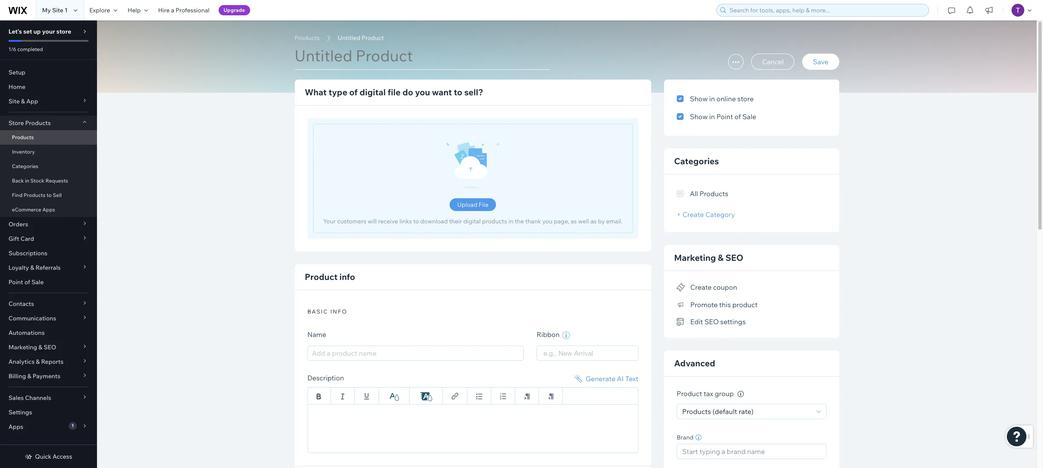 Task type: locate. For each thing, give the bounding box(es) containing it.
marketing up 'analytics' at the bottom of page
[[9, 343, 37, 351]]

point inside point of sale link
[[9, 278, 23, 286]]

Search for tools, apps, help & more... field
[[727, 4, 927, 16]]

ecommerce
[[12, 206, 41, 213]]

Select box search field
[[544, 346, 632, 361]]

quick access button
[[25, 453, 72, 461]]

1 vertical spatial info
[[331, 308, 348, 315]]

of down loyalty & referrals
[[24, 278, 30, 286]]

create coupon button
[[677, 281, 738, 293]]

store right online
[[738, 94, 754, 103]]

1 horizontal spatial seo
[[705, 318, 719, 326]]

you right do
[[415, 87, 430, 97]]

marketing up create coupon button in the bottom right of the page
[[675, 252, 716, 263]]

help button
[[123, 0, 153, 20]]

1 horizontal spatial store
[[738, 94, 754, 103]]

marketing & seo up create coupon button in the bottom right of the page
[[675, 252, 744, 263]]

promote image
[[677, 301, 686, 309]]

sale
[[743, 112, 757, 121], [32, 278, 44, 286]]

apps
[[42, 206, 55, 213], [9, 423, 23, 431]]

marketing inside dropdown button
[[9, 343, 37, 351]]

in down show in online store
[[710, 112, 715, 121]]

you left page,
[[543, 218, 553, 225]]

info
[[340, 272, 355, 282], [331, 308, 348, 315]]

0 vertical spatial marketing
[[675, 252, 716, 263]]

0 vertical spatial info
[[340, 272, 355, 282]]

sidebar element
[[0, 20, 97, 468]]

show
[[690, 94, 708, 103], [690, 112, 708, 121]]

digital right their on the left top
[[464, 218, 481, 225]]

1 vertical spatial point
[[9, 278, 23, 286]]

0 horizontal spatial digital
[[360, 87, 386, 97]]

2 horizontal spatial product
[[677, 390, 703, 398]]

1 show from the top
[[690, 94, 708, 103]]

sale inside form
[[743, 112, 757, 121]]

0 vertical spatial show
[[690, 94, 708, 103]]

hire a professional link
[[153, 0, 215, 20]]

1 horizontal spatial marketing & seo
[[675, 252, 744, 263]]

1 vertical spatial site
[[9, 97, 20, 105]]

loyalty & referrals button
[[0, 260, 97, 275]]

sale down loyalty & referrals
[[32, 278, 44, 286]]

subscriptions
[[9, 249, 47, 257]]

product
[[733, 300, 758, 309]]

0 horizontal spatial point
[[9, 278, 23, 286]]

2 horizontal spatial to
[[454, 87, 463, 97]]

2 horizontal spatial seo
[[726, 252, 744, 263]]

of right type
[[349, 87, 358, 97]]

point
[[717, 112, 733, 121], [9, 278, 23, 286]]

1 vertical spatial create
[[691, 283, 712, 292]]

apps inside ecommerce apps link
[[42, 206, 55, 213]]

0 horizontal spatial seo
[[44, 343, 56, 351]]

0 horizontal spatial of
[[24, 278, 30, 286]]

1 horizontal spatial site
[[52, 6, 63, 14]]

0 vertical spatial sale
[[743, 112, 757, 121]]

2 vertical spatial seo
[[44, 343, 56, 351]]

product up 'basic'
[[305, 272, 338, 282]]

store right your at the left top
[[56, 28, 71, 35]]

contacts button
[[0, 297, 97, 311]]

0 horizontal spatial marketing & seo
[[9, 343, 56, 351]]

1 horizontal spatial 1
[[72, 423, 74, 429]]

communications button
[[0, 311, 97, 326]]

1 vertical spatial you
[[543, 218, 553, 225]]

marketing & seo inside 'marketing & seo' dropdown button
[[9, 343, 56, 351]]

digital left file
[[360, 87, 386, 97]]

2 vertical spatial product
[[677, 390, 703, 398]]

1 horizontal spatial apps
[[42, 206, 55, 213]]

in for point
[[710, 112, 715, 121]]

1 horizontal spatial sale
[[743, 112, 757, 121]]

1 horizontal spatial product
[[362, 34, 384, 42]]

1 down settings link
[[72, 423, 74, 429]]

0 horizontal spatial store
[[56, 28, 71, 35]]

1 horizontal spatial as
[[591, 218, 597, 225]]

categories inside form
[[675, 156, 719, 166]]

products up inventory
[[12, 134, 34, 140]]

0 horizontal spatial 1
[[65, 6, 68, 14]]

1 vertical spatial show
[[690, 112, 708, 121]]

apps down settings
[[9, 423, 23, 431]]

to left sell
[[47, 192, 52, 198]]

show in online store
[[690, 94, 754, 103]]

to right links
[[413, 218, 419, 225]]

as left by
[[591, 218, 597, 225]]

marketing & seo inside form
[[675, 252, 744, 263]]

download
[[421, 218, 448, 225]]

marketing & seo up analytics & reports
[[9, 343, 56, 351]]

help
[[128, 6, 141, 14]]

in right back
[[25, 177, 29, 184]]

products
[[482, 218, 507, 225]]

find products to sell
[[12, 192, 62, 198]]

form containing what type of digital file do you want to sell?
[[97, 20, 1044, 468]]

products right the store
[[25, 119, 51, 127]]

2 horizontal spatial of
[[735, 112, 741, 121]]

create up promote
[[691, 283, 712, 292]]

+ create category
[[677, 210, 735, 219]]

2 vertical spatial of
[[24, 278, 30, 286]]

products link
[[291, 34, 324, 42], [0, 130, 97, 145]]

rate)
[[739, 407, 754, 416]]

product right untitled
[[362, 34, 384, 42]]

of
[[349, 87, 358, 97], [735, 112, 741, 121], [24, 278, 30, 286]]

0 vertical spatial store
[[56, 28, 71, 35]]

in left online
[[710, 94, 715, 103]]

0 vertical spatial digital
[[360, 87, 386, 97]]

create coupon
[[691, 283, 738, 292]]

1 vertical spatial seo
[[705, 318, 719, 326]]

quick access
[[35, 453, 72, 461]]

0 vertical spatial products link
[[291, 34, 324, 42]]

0 horizontal spatial sale
[[32, 278, 44, 286]]

show for show in point of sale
[[690, 112, 708, 121]]

0 horizontal spatial to
[[47, 192, 52, 198]]

false text field
[[308, 404, 639, 453]]

1/6 completed
[[9, 46, 43, 52]]

show for show in online store
[[690, 94, 708, 103]]

reports
[[41, 358, 64, 366]]

product left tax
[[677, 390, 703, 398]]

show left online
[[690, 94, 708, 103]]

to left sell?
[[454, 87, 463, 97]]

seo down automations "link" at the left bottom
[[44, 343, 56, 351]]

1 vertical spatial 1
[[72, 423, 74, 429]]

category
[[706, 210, 735, 219]]

categories
[[675, 156, 719, 166], [12, 163, 38, 169]]

1 vertical spatial digital
[[464, 218, 481, 225]]

seo settings image
[[677, 318, 686, 326]]

sales channels button
[[0, 391, 97, 405]]

ecommerce apps
[[12, 206, 55, 213]]

customers
[[337, 218, 367, 225]]

0 horizontal spatial site
[[9, 97, 20, 105]]

0 horizontal spatial as
[[571, 218, 577, 225]]

0 vertical spatial point
[[717, 112, 733, 121]]

1 vertical spatial apps
[[9, 423, 23, 431]]

all products
[[690, 189, 729, 198]]

setup link
[[0, 65, 97, 80]]

1 vertical spatial to
[[47, 192, 52, 198]]

0 vertical spatial apps
[[42, 206, 55, 213]]

in inside sidebar 'element'
[[25, 177, 29, 184]]

products link left untitled
[[291, 34, 324, 42]]

store products button
[[0, 116, 97, 130]]

2 show from the top
[[690, 112, 708, 121]]

do
[[403, 87, 413, 97]]

0 vertical spatial you
[[415, 87, 430, 97]]

product info
[[305, 272, 355, 282]]

& right loyalty
[[30, 264, 34, 272]]

1 horizontal spatial categories
[[675, 156, 719, 166]]

upload file button
[[450, 198, 496, 211]]

contacts
[[9, 300, 34, 308]]

categories up all
[[675, 156, 719, 166]]

seo
[[726, 252, 744, 263], [705, 318, 719, 326], [44, 343, 56, 351]]

professional
[[176, 6, 210, 14]]

point down online
[[717, 112, 733, 121]]

set
[[23, 28, 32, 35]]

generate ai text
[[586, 375, 639, 383]]

marketing inside form
[[675, 252, 716, 263]]

1 horizontal spatial to
[[413, 218, 419, 225]]

gift card button
[[0, 232, 97, 246]]

& for site & app dropdown button
[[21, 97, 25, 105]]

& left reports
[[36, 358, 40, 366]]

want
[[432, 87, 452, 97]]

marketing
[[675, 252, 716, 263], [9, 343, 37, 351]]

hire a professional
[[158, 6, 210, 14]]

seo right edit
[[705, 318, 719, 326]]

0 vertical spatial of
[[349, 87, 358, 97]]

& up coupon
[[718, 252, 724, 263]]

0 vertical spatial 1
[[65, 6, 68, 14]]

0 vertical spatial marketing & seo
[[675, 252, 744, 263]]

marketing & seo
[[675, 252, 744, 263], [9, 343, 56, 351]]

requests
[[46, 177, 68, 184]]

communications
[[9, 315, 56, 322]]

info right 'basic'
[[331, 308, 348, 315]]

& right billing
[[27, 372, 31, 380]]

referrals
[[36, 264, 61, 272]]

& left the app
[[21, 97, 25, 105]]

1
[[65, 6, 68, 14], [72, 423, 74, 429]]

sale inside sidebar 'element'
[[32, 278, 44, 286]]

store
[[9, 119, 24, 127]]

1 horizontal spatial marketing
[[675, 252, 716, 263]]

info for basic info
[[331, 308, 348, 315]]

1 horizontal spatial products link
[[291, 34, 324, 42]]

seo inside dropdown button
[[44, 343, 56, 351]]

upgrade
[[224, 7, 245, 13]]

Add a product name text field
[[308, 346, 524, 361]]

automations link
[[0, 326, 97, 340]]

1 horizontal spatial of
[[349, 87, 358, 97]]

file
[[479, 201, 489, 209]]

basic info
[[308, 308, 348, 315]]

as left well
[[571, 218, 577, 225]]

product tax group
[[677, 390, 736, 398]]

find products to sell link
[[0, 188, 97, 203]]

site right my
[[52, 6, 63, 14]]

& inside popup button
[[36, 358, 40, 366]]

sale down show in online store
[[743, 112, 757, 121]]

digital
[[360, 87, 386, 97], [464, 218, 481, 225]]

create inside create coupon button
[[691, 283, 712, 292]]

products down product tax group
[[683, 407, 711, 416]]

1 horizontal spatial point
[[717, 112, 733, 121]]

products up ecommerce apps at the top left
[[24, 192, 45, 198]]

billing & payments
[[9, 372, 60, 380]]

form
[[97, 20, 1044, 468]]

&
[[21, 97, 25, 105], [718, 252, 724, 263], [30, 264, 34, 272], [38, 343, 42, 351], [36, 358, 40, 366], [27, 372, 31, 380]]

create right +
[[683, 210, 704, 219]]

of down online
[[735, 112, 741, 121]]

categories down inventory
[[12, 163, 38, 169]]

info up "basic info"
[[340, 272, 355, 282]]

0 vertical spatial to
[[454, 87, 463, 97]]

0 horizontal spatial products link
[[0, 130, 97, 145]]

in for stock
[[25, 177, 29, 184]]

products link down "store products" at the left of page
[[0, 130, 97, 145]]

hire
[[158, 6, 170, 14]]

seo up coupon
[[726, 252, 744, 263]]

page,
[[554, 218, 570, 225]]

categories link
[[0, 159, 97, 174]]

orders
[[9, 220, 28, 228]]

analytics & reports
[[9, 358, 64, 366]]

0 horizontal spatial categories
[[12, 163, 38, 169]]

1 vertical spatial store
[[738, 94, 754, 103]]

untitled product
[[338, 34, 384, 42]]

0 horizontal spatial product
[[305, 272, 338, 282]]

0 vertical spatial seo
[[726, 252, 744, 263]]

access
[[53, 453, 72, 461]]

1 vertical spatial product
[[305, 272, 338, 282]]

products inside popup button
[[25, 119, 51, 127]]

1 vertical spatial sale
[[32, 278, 44, 286]]

in for online
[[710, 94, 715, 103]]

1/6
[[9, 46, 16, 52]]

& for "billing & payments" dropdown button
[[27, 372, 31, 380]]

1 vertical spatial marketing
[[9, 343, 37, 351]]

1 horizontal spatial you
[[543, 218, 553, 225]]

all
[[690, 189, 698, 198]]

point down loyalty
[[9, 278, 23, 286]]

upload file
[[458, 201, 489, 209]]

0 horizontal spatial marketing
[[9, 343, 37, 351]]

1 right my
[[65, 6, 68, 14]]

1 as from the left
[[571, 218, 577, 225]]

1 vertical spatial marketing & seo
[[9, 343, 56, 351]]

& up analytics & reports
[[38, 343, 42, 351]]

show down show in online store
[[690, 112, 708, 121]]

promote
[[691, 300, 718, 309]]

0 horizontal spatial you
[[415, 87, 430, 97]]

0 vertical spatial product
[[362, 34, 384, 42]]

apps down find products to sell link
[[42, 206, 55, 213]]

products link inside form
[[291, 34, 324, 42]]

tax
[[704, 390, 714, 398]]

site down home
[[9, 97, 20, 105]]

the
[[515, 218, 524, 225]]

point inside form
[[717, 112, 733, 121]]



Task type: vqa. For each thing, say whether or not it's contained in the screenshot.
Loyalty
yes



Task type: describe. For each thing, give the bounding box(es) containing it.
what type of digital file do you want to sell?
[[305, 87, 484, 97]]

save
[[813, 57, 829, 66]]

1 inside sidebar 'element'
[[72, 423, 74, 429]]

group
[[715, 390, 734, 398]]

analytics
[[9, 358, 35, 366]]

store inside sidebar 'element'
[[56, 28, 71, 35]]

store products
[[9, 119, 51, 127]]

settings
[[721, 318, 746, 326]]

back in stock requests link
[[0, 174, 97, 188]]

by
[[598, 218, 605, 225]]

seo inside button
[[705, 318, 719, 326]]

marketing & seo button
[[0, 340, 97, 355]]

back in stock requests
[[12, 177, 68, 184]]

this
[[720, 300, 731, 309]]

payments
[[33, 372, 60, 380]]

stock
[[30, 177, 44, 184]]

your
[[42, 28, 55, 35]]

upload
[[458, 201, 478, 209]]

products left untitled
[[295, 34, 320, 42]]

Untitled Product text field
[[295, 46, 550, 70]]

sales channels
[[9, 394, 51, 402]]

0 vertical spatial site
[[52, 6, 63, 14]]

orders button
[[0, 217, 97, 232]]

quick
[[35, 453, 51, 461]]

2 as from the left
[[591, 218, 597, 225]]

promote coupon image
[[677, 284, 686, 292]]

2 vertical spatial to
[[413, 218, 419, 225]]

basic
[[308, 308, 328, 315]]

your
[[323, 218, 336, 225]]

site inside dropdown button
[[9, 97, 20, 105]]

edit
[[691, 318, 703, 326]]

info for product info
[[340, 272, 355, 282]]

email.
[[606, 218, 623, 225]]

will
[[368, 218, 377, 225]]

of inside sidebar 'element'
[[24, 278, 30, 286]]

0 vertical spatial create
[[683, 210, 704, 219]]

ecommerce apps link
[[0, 203, 97, 217]]

loyalty & referrals
[[9, 264, 61, 272]]

my site 1
[[42, 6, 68, 14]]

billing & payments button
[[0, 369, 97, 384]]

home link
[[0, 80, 97, 94]]

advanced
[[675, 358, 716, 369]]

online
[[717, 94, 736, 103]]

find
[[12, 192, 22, 198]]

cancel button
[[752, 54, 795, 70]]

product for product tax group
[[677, 390, 703, 398]]

name
[[308, 330, 326, 339]]

1 vertical spatial products link
[[0, 130, 97, 145]]

categories inside sidebar 'element'
[[12, 163, 38, 169]]

& for loyalty & referrals dropdown button
[[30, 264, 34, 272]]

up
[[33, 28, 41, 35]]

1 horizontal spatial digital
[[464, 218, 481, 225]]

settings
[[9, 409, 32, 416]]

to inside sidebar 'element'
[[47, 192, 52, 198]]

Start typing a brand name field
[[680, 444, 824, 459]]

promote this product
[[691, 300, 758, 309]]

my
[[42, 6, 51, 14]]

& inside form
[[718, 252, 724, 263]]

links
[[400, 218, 412, 225]]

loyalty
[[9, 264, 29, 272]]

let's
[[9, 28, 22, 35]]

generate
[[586, 375, 616, 383]]

0 horizontal spatial apps
[[9, 423, 23, 431]]

sell
[[53, 192, 62, 198]]

description
[[308, 374, 344, 382]]

back
[[12, 177, 24, 184]]

save button
[[803, 54, 840, 70]]

info tooltip image
[[738, 391, 744, 398]]

promote this product button
[[677, 299, 758, 311]]

1 vertical spatial of
[[735, 112, 741, 121]]

let's set up your store
[[9, 28, 71, 35]]

product for product info
[[305, 272, 338, 282]]

upgrade button
[[219, 5, 250, 15]]

& for 'marketing & seo' dropdown button on the left bottom of the page
[[38, 343, 42, 351]]

generate ai text button
[[573, 374, 639, 384]]

settings link
[[0, 405, 97, 420]]

cancel
[[762, 57, 784, 66]]

products right all
[[700, 189, 729, 198]]

subscriptions link
[[0, 246, 97, 260]]

store inside form
[[738, 94, 754, 103]]

edit seo settings button
[[677, 316, 746, 328]]

card
[[21, 235, 34, 243]]

+
[[677, 210, 681, 219]]

their
[[449, 218, 462, 225]]

show in point of sale
[[690, 112, 757, 121]]

sell?
[[465, 87, 484, 97]]

(default
[[713, 407, 738, 416]]

gift
[[9, 235, 19, 243]]

inventory link
[[0, 145, 97, 159]]

thank
[[526, 218, 541, 225]]

analytics & reports button
[[0, 355, 97, 369]]

ribbon
[[537, 330, 562, 339]]

& for analytics & reports popup button
[[36, 358, 40, 366]]

point of sale link
[[0, 275, 97, 289]]

file
[[388, 87, 401, 97]]

explore
[[89, 6, 110, 14]]

app
[[26, 97, 38, 105]]

inventory
[[12, 149, 35, 155]]

coupon
[[714, 283, 738, 292]]

in left the
[[509, 218, 514, 225]]



